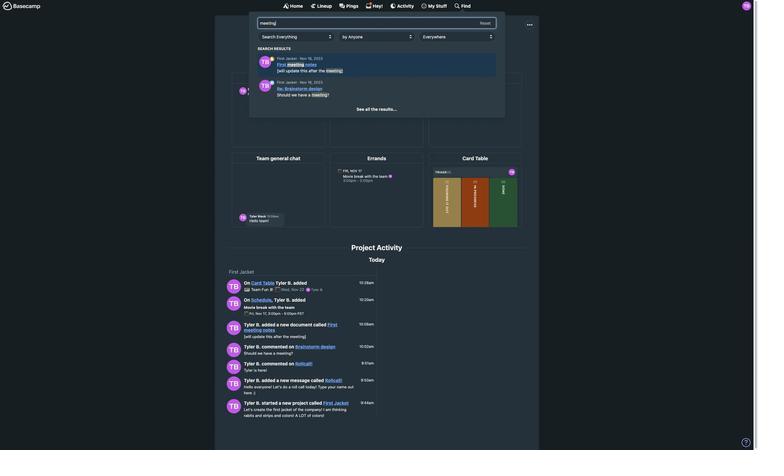 Task type: locate. For each thing, give the bounding box(es) containing it.
tyler black image
[[742, 1, 751, 10], [259, 56, 271, 68], [227, 343, 241, 357], [227, 360, 241, 374], [227, 399, 241, 414]]

brainstorm down meeting]
[[295, 344, 320, 350]]

my stuff button
[[421, 3, 447, 9]]

new for document
[[280, 322, 289, 327]]

first for first jacket · nov 16, 2023 first meeting notes [will update this after the meeting ]
[[277, 56, 285, 61]]

notes
[[305, 62, 317, 67], [263, 327, 275, 333]]

home
[[290, 3, 303, 8]]

re:
[[277, 86, 284, 91]]

1 commented from the top
[[262, 344, 288, 350]]

am up add some people
[[364, 41, 371, 46]]

thinking down name
[[332, 407, 346, 412]]

called right project
[[309, 401, 322, 406]]

0 horizontal spatial i
[[323, 407, 324, 412]]

first
[[351, 27, 371, 39], [277, 56, 285, 61], [277, 62, 286, 67], [277, 80, 285, 85], [229, 270, 238, 275], [328, 322, 337, 327], [323, 401, 333, 406]]

1 copy from the top
[[486, 55, 495, 60]]

have down the re: brainstorm design link on the left top
[[298, 92, 307, 97]]

notes up [will update this after the meeting]
[[263, 327, 275, 333]]

2023 inside first jacket · nov 16, 2023 first meeting notes [will update this after the meeting ]
[[314, 56, 323, 61]]

tyler for tyler b. commented on rollcall!
[[244, 361, 255, 366]]

1 vertical spatial copy button
[[481, 79, 495, 85]]

9:50am element
[[361, 378, 374, 383]]

2 copy button from the top
[[481, 79, 495, 85]]

brainstorm inside the first jacket · nov 16, 2023 re: brainstorm design should we have a meeting ?
[[285, 86, 308, 91]]

0 horizontal spatial after
[[274, 334, 282, 339]]

b. for tyler b. added a new document called
[[256, 322, 261, 327]]

is
[[254, 368, 257, 373]]

0 horizontal spatial rabits
[[244, 413, 254, 418]]

brainstorm design link
[[295, 344, 335, 350]]

0 horizontal spatial we
[[258, 351, 263, 356]]

let's down here
[[244, 407, 253, 412]]

first jacket link
[[229, 270, 254, 275], [323, 401, 349, 406]]

am
[[364, 41, 371, 46], [326, 407, 331, 412]]

am inside first jacket let's create the first jacket of the company! i am thinking rabits and strips and colors! a lot of colors!
[[364, 41, 371, 46]]

tyler down the fri,
[[244, 322, 255, 327]]

tyler b.
[[310, 288, 323, 292]]

16,
[[308, 56, 313, 61], [308, 80, 313, 85]]

some
[[360, 54, 370, 59]]

0 horizontal spatial jacket
[[281, 407, 292, 412]]

i inside 'let's create the first jacket of the company! i am thinking rabits and strips and colors! a lot of colors!'
[[323, 407, 324, 412]]

2023
[[314, 56, 323, 61], [314, 80, 323, 85]]

new for message
[[280, 378, 289, 383]]

0 vertical spatial called
[[313, 322, 326, 327]]

0 vertical spatial a
[[452, 41, 455, 46]]

i up "some"
[[362, 41, 363, 46]]

1 vertical spatial commented
[[262, 361, 288, 366]]

let's inside first jacket let's create the first jacket of the company! i am thinking rabits and strips and colors! a lot of colors!
[[267, 41, 278, 46]]

after down tyler b. added a new document called
[[274, 334, 282, 339]]

0 horizontal spatial first jacket link
[[229, 270, 254, 275]]

0 vertical spatial have
[[298, 92, 307, 97]]

call
[[298, 385, 305, 390]]

1 vertical spatial design
[[321, 344, 335, 350]]

1 vertical spatial activity
[[377, 244, 402, 252]]

1 vertical spatial lot
[[299, 413, 306, 418]]

create up results
[[279, 41, 292, 46]]

activity left my
[[397, 3, 414, 8]]

0 horizontal spatial lot
[[299, 413, 306, 418]]

we inside the first jacket · nov 16, 2023 re: brainstorm design should we have a meeting ?
[[291, 92, 297, 97]]

do
[[283, 385, 287, 390]]

design
[[309, 86, 322, 91], [321, 344, 335, 350]]

0 horizontal spatial first
[[273, 407, 280, 412]]

· inside the first jacket · nov 16, 2023 re: brainstorm design should we have a meeting ?
[[298, 80, 299, 85]]

0 vertical spatial for search image
[[270, 57, 274, 61]]

1 vertical spatial 16,
[[308, 80, 313, 85]]

9:51am element
[[361, 361, 374, 366]]

10:20am element
[[359, 298, 374, 302]]

0 horizontal spatial am
[[326, 407, 331, 412]]

on up the movie
[[244, 298, 250, 303]]

0 vertical spatial should
[[277, 92, 290, 97]]

1 vertical spatial thinking
[[332, 407, 346, 412]]

0 vertical spatial ·
[[298, 56, 299, 61]]

first for first jacket · nov 16, 2023 re: brainstorm design should we have a meeting ?
[[277, 80, 285, 85]]

jacket up the re: brainstorm design link on the left top
[[286, 80, 297, 85]]

notes up the first jacket · nov 16, 2023 re: brainstorm design should we have a meeting ?
[[305, 62, 317, 67]]

2 commented from the top
[[262, 361, 288, 366]]

people
[[371, 54, 383, 59]]

1 vertical spatial let's
[[273, 385, 282, 390]]

0 vertical spatial jacket
[[312, 41, 324, 46]]

1 vertical spatial notes
[[263, 327, 275, 333]]

today
[[369, 257, 385, 263]]

we down the re: brainstorm design link on the left top
[[291, 92, 297, 97]]

-
[[282, 312, 283, 316]]

2 16, from the top
[[308, 80, 313, 85]]

first jacket link down your
[[323, 401, 349, 406]]

2 vertical spatial new
[[282, 401, 291, 406]]

i down "type" at the left bottom of the page
[[323, 407, 324, 412]]

0 vertical spatial lot
[[456, 41, 465, 46]]

called up "type" at the left bottom of the page
[[311, 378, 324, 383]]

0 vertical spatial rollcall! link
[[295, 361, 313, 366]]

0 vertical spatial 16,
[[308, 56, 313, 61]]

1 vertical spatial company!
[[305, 407, 322, 412]]

a inside hello everyone! let's do a roll call today! type your name out here :)
[[289, 385, 291, 390]]

new down '-'
[[280, 322, 289, 327]]

the inside first jacket · nov 16, 2023 first meeting notes [will update this after the meeting ]
[[319, 68, 325, 73]]

this up should we have a meeting?
[[266, 334, 273, 339]]

on for rollcall!
[[289, 361, 294, 366]]

[will down the fri,
[[244, 334, 251, 339]]

strips inside first jacket let's create the first jacket of the company! i am thinking rabits and strips and colors! a lot of colors!
[[413, 41, 425, 46]]

tyler black image
[[390, 52, 400, 61], [259, 80, 271, 92], [227, 279, 241, 294], [306, 288, 310, 292], [227, 296, 241, 311], [227, 321, 241, 335], [227, 377, 241, 391]]

tyler up 'is'
[[244, 361, 255, 366]]

started
[[262, 401, 278, 406]]

jacket
[[373, 27, 403, 39], [286, 56, 297, 61], [286, 80, 297, 85], [240, 270, 254, 275], [334, 401, 349, 406]]

0 vertical spatial 2023
[[314, 56, 323, 61]]

2 2023 from the top
[[314, 80, 323, 85]]

1 horizontal spatial after
[[309, 68, 318, 73]]

first down started
[[273, 407, 280, 412]]

1 on from the top
[[244, 281, 250, 286]]

9:51am
[[361, 361, 374, 366]]

tyler left 'is'
[[244, 368, 253, 373]]

see all the results… link
[[357, 107, 397, 112]]

0 vertical spatial design
[[309, 86, 322, 91]]

rollcall! up your
[[325, 378, 342, 383]]

0 vertical spatial thinking
[[372, 41, 389, 46]]

pst
[[298, 312, 304, 316]]

b. up wed, nov 22
[[288, 281, 292, 286]]

0 horizontal spatial company!
[[305, 407, 322, 412]]

2 nov 16, 2023 element from the top
[[300, 80, 323, 85]]

tyler for tyler is here!
[[244, 368, 253, 373]]

0 vertical spatial let's
[[267, 41, 278, 46]]

commented up should we have a meeting?
[[262, 344, 288, 350]]

1 on from the top
[[289, 344, 294, 350]]

· inside first jacket · nov 16, 2023 first meeting notes [will update this after the meeting ]
[[298, 56, 299, 61]]

]
[[342, 68, 343, 73]]

team
[[285, 305, 295, 310]]

1 vertical spatial should
[[244, 351, 256, 356]]

first jacket link up card
[[229, 270, 254, 275]]

tyler b. added a new document called
[[244, 322, 328, 327]]

none reset field inside main element
[[477, 19, 494, 27]]

tyler black image inside main element
[[259, 80, 271, 92]]

everyone!
[[254, 385, 272, 390]]

1 16, from the top
[[308, 56, 313, 61]]

create down started
[[254, 407, 265, 412]]

lot inside 'let's create the first jacket of the company! i am thinking rabits and strips and colors! a lot of colors!'
[[299, 413, 306, 418]]

see all the results…
[[357, 107, 397, 112]]

0 horizontal spatial [will
[[244, 334, 251, 339]]

0 vertical spatial after
[[309, 68, 318, 73]]

jacket for first jacket · nov 16, 2023 first meeting notes [will update this after the meeting ]
[[286, 56, 297, 61]]

0 vertical spatial copy
[[486, 55, 495, 60]]

1 horizontal spatial jacket
[[312, 41, 324, 46]]

None reset field
[[477, 19, 494, 27]]

0 vertical spatial nov 16, 2023 element
[[300, 56, 323, 61]]

0 horizontal spatial rollcall!
[[295, 361, 313, 366]]

this up the first jacket · nov 16, 2023 re: brainstorm design should we have a meeting ?
[[300, 68, 307, 73]]

jacket up card
[[240, 270, 254, 275]]

called for document
[[313, 322, 326, 327]]

1 vertical spatial rollcall!
[[325, 378, 342, 383]]

thinking up people at the top
[[372, 41, 389, 46]]

1 horizontal spatial strips
[[413, 41, 425, 46]]

on
[[289, 344, 294, 350], [289, 361, 294, 366]]

jacket down results
[[286, 56, 297, 61]]

1 vertical spatial create
[[254, 407, 265, 412]]

0 horizontal spatial rollcall! link
[[295, 361, 313, 366]]

on schedule ,       tyler b. added
[[244, 298, 306, 303]]

2 vertical spatial let's
[[244, 407, 253, 412]]

1 horizontal spatial have
[[298, 92, 307, 97]]

1 vertical spatial i
[[323, 407, 324, 412]]

1 horizontal spatial we
[[291, 92, 297, 97]]

0 horizontal spatial update
[[252, 334, 265, 339]]

have up tyler b. commented on rollcall!
[[264, 351, 272, 356]]

let's for first
[[267, 41, 278, 46]]

0 vertical spatial we
[[291, 92, 297, 97]]

1 horizontal spatial rollcall! link
[[325, 378, 342, 383]]

2 vertical spatial called
[[309, 401, 322, 406]]

b. right 22
[[320, 288, 323, 292]]

on down meeting?
[[289, 361, 294, 366]]

1 · from the top
[[298, 56, 299, 61]]

company! inside 'let's create the first jacket of the company! i am thinking rabits and strips and colors! a lot of colors!'
[[305, 407, 322, 412]]

am inside 'let's create the first jacket of the company! i am thinking rabits and strips and colors! a lot of colors!'
[[326, 407, 331, 412]]

1 vertical spatial copy
[[486, 79, 495, 84]]

should inside the first jacket · nov 16, 2023 re: brainstorm design should we have a meeting ?
[[277, 92, 290, 97]]

tyler up hello
[[244, 378, 255, 383]]

fri,
[[250, 312, 255, 316]]

update up the re: brainstorm design link on the left top
[[286, 68, 299, 73]]

1 horizontal spatial company!
[[340, 41, 361, 46]]

0 vertical spatial notes
[[305, 62, 317, 67]]

should
[[277, 92, 290, 97], [244, 351, 256, 356]]

1 vertical spatial rabits
[[244, 413, 254, 418]]

new up do
[[280, 378, 289, 383]]

[will update this after the meeting]
[[244, 334, 306, 339]]

my stuff
[[428, 3, 447, 8]]

1 vertical spatial first
[[273, 407, 280, 412]]

jacket inside first jacket · nov 16, 2023 first meeting notes [will update this after the meeting ]
[[286, 56, 297, 61]]

0 horizontal spatial a
[[295, 413, 298, 418]]

a
[[452, 41, 455, 46], [295, 413, 298, 418]]

1 horizontal spatial lot
[[456, 41, 465, 46]]

new up 'let's create the first jacket of the company! i am thinking rabits and strips and colors! a lot of colors!'
[[282, 401, 291, 406]]

first jacket · nov 16, 2023 first meeting notes [will update this after the meeting ]
[[277, 56, 343, 73]]

1 vertical spatial nov 16, 2023 element
[[300, 80, 323, 85]]

after
[[309, 68, 318, 73], [274, 334, 282, 339]]

lot inside first jacket let's create the first jacket of the company! i am thinking rabits and strips and colors! a lot of colors!
[[456, 41, 465, 46]]

1 vertical spatial brainstorm
[[295, 344, 320, 350]]

b. left started
[[256, 401, 261, 406]]

on up meeting?
[[289, 344, 294, 350]]

first inside first meeting notes
[[328, 322, 337, 327]]

first for first jacket let's create the first jacket of the company! i am thinking rabits and strips and colors! a lot of colors!
[[351, 27, 371, 39]]

16, inside the first jacket · nov 16, 2023 re: brainstorm design should we have a meeting ?
[[308, 80, 313, 85]]

first inside first jacket let's create the first jacket of the company! i am thinking rabits and strips and colors! a lot of colors!
[[302, 41, 310, 46]]

this
[[300, 68, 307, 73], [266, 334, 273, 339]]

am down your
[[326, 407, 331, 412]]

notes inside first jacket · nov 16, 2023 first meeting notes [will update this after the meeting ]
[[305, 62, 317, 67]]

your
[[328, 385, 336, 390]]

for search image
[[270, 57, 274, 61], [270, 80, 274, 85]]

activity
[[397, 3, 414, 8], [377, 244, 402, 252]]

2 copy from the top
[[486, 79, 495, 84]]

1 horizontal spatial am
[[364, 41, 371, 46]]

a inside 'let's create the first jacket of the company! i am thinking rabits and strips and colors! a lot of colors!'
[[295, 413, 298, 418]]

1 vertical spatial first jacket link
[[323, 401, 349, 406]]

2 on from the top
[[244, 298, 250, 303]]

design inside the first jacket · nov 16, 2023 re: brainstorm design should we have a meeting ?
[[309, 86, 322, 91]]

meeting down the fri,
[[244, 327, 262, 333]]

company! up add at the left top
[[340, 41, 361, 46]]

for search image for re:
[[270, 80, 274, 85]]

b. up the tyler is here!
[[256, 361, 261, 366]]

1 vertical spatial a
[[295, 413, 298, 418]]

rabits down here
[[244, 413, 254, 418]]

b.
[[288, 281, 292, 286], [320, 288, 323, 292], [286, 298, 291, 303], [256, 322, 261, 327], [256, 344, 261, 350], [256, 361, 261, 366], [256, 378, 261, 383], [256, 401, 261, 406]]

10:20am
[[359, 298, 374, 302]]

b. down break
[[256, 322, 261, 327]]

copy button
[[481, 55, 495, 61], [481, 79, 495, 85]]

1 for search image from the top
[[270, 57, 274, 61]]

0 vertical spatial activity
[[397, 3, 414, 8]]

b. for tyler b. commented on rollcall!
[[256, 361, 261, 366]]

jacket inside the first jacket · nov 16, 2023 re: brainstorm design should we have a meeting ?
[[286, 80, 297, 85]]

create inside 'let's create the first jacket of the company! i am thinking rabits and strips and colors! a lot of colors!'
[[254, 407, 265, 412]]

1 horizontal spatial first
[[302, 41, 310, 46]]

rollcall! link for tyler b. commented on
[[295, 361, 313, 366]]

0 horizontal spatial thinking
[[332, 407, 346, 412]]

tyler for tyler b. commented on brainstorm design
[[244, 344, 255, 350]]

a down the re: brainstorm design link on the left top
[[308, 92, 311, 97]]

jacket down tyler b. started a new project called first jacket
[[281, 407, 292, 412]]

a left meeting?
[[273, 351, 275, 356]]

jacket for first jacket · nov 16, 2023 re: brainstorm design should we have a meeting ?
[[286, 80, 297, 85]]

jacket up first jacket · nov 16, 2023 first meeting notes [will update this after the meeting ]
[[312, 41, 324, 46]]

tyler down here
[[244, 401, 255, 406]]

nov inside first jacket · nov 16, 2023 first meeting notes [will update this after the meeting ]
[[300, 56, 307, 61]]

2 · from the top
[[298, 80, 299, 85]]

thinking inside 'let's create the first jacket of the company! i am thinking rabits and strips and colors! a lot of colors!'
[[332, 407, 346, 412]]

tyler
[[276, 281, 287, 286], [311, 288, 319, 292], [274, 298, 285, 303], [244, 322, 255, 327], [244, 344, 255, 350], [244, 361, 255, 366], [244, 368, 253, 373], [244, 378, 255, 383], [244, 401, 255, 406]]

tyler right the ,
[[274, 298, 285, 303]]

1 horizontal spatial rabits
[[391, 41, 403, 46]]

1 horizontal spatial thinking
[[372, 41, 389, 46]]

1 nov 16, 2023 element from the top
[[300, 56, 323, 61]]

0 vertical spatial copy button
[[481, 55, 495, 61]]

tyler right 22
[[311, 288, 319, 292]]

strips inside 'let's create the first jacket of the company! i am thinking rabits and strips and colors! a lot of colors!'
[[263, 413, 273, 418]]

jacket
[[312, 41, 324, 46], [281, 407, 292, 412]]

1 horizontal spatial notes
[[305, 62, 317, 67]]

0 vertical spatial brainstorm
[[285, 86, 308, 91]]

b. up should we have a meeting?
[[256, 344, 261, 350]]

let's inside hello everyone! let's do a roll call today! type your name out here :)
[[273, 385, 282, 390]]

rabits inside 'let's create the first jacket of the company! i am thinking rabits and strips and colors! a lot of colors!'
[[244, 413, 254, 418]]

after up the first jacket · nov 16, 2023 re: brainstorm design should we have a meeting ?
[[309, 68, 318, 73]]

1 horizontal spatial this
[[300, 68, 307, 73]]

on left card
[[244, 281, 250, 286]]

a inside first jacket let's create the first jacket of the company! i am thinking rabits and strips and colors! a lot of colors!
[[452, 41, 455, 46]]

thinking inside first jacket let's create the first jacket of the company! i am thinking rabits and strips and colors! a lot of colors!
[[372, 41, 389, 46]]

meeting down the re: brainstorm design link on the left top
[[312, 92, 327, 97]]

let's left do
[[273, 385, 282, 390]]

tyler for tyler b. started a new project called first jacket
[[244, 401, 255, 406]]

company!
[[340, 41, 361, 46], [305, 407, 322, 412]]

should up 'is'
[[244, 351, 256, 356]]

a down tyler b. commented on rollcall!
[[276, 378, 279, 383]]

nov
[[300, 56, 307, 61], [300, 80, 307, 85], [291, 287, 299, 292], [256, 312, 262, 316]]

[will
[[277, 68, 285, 73], [244, 334, 251, 339]]

2 on from the top
[[289, 361, 294, 366]]

update inside first jacket · nov 16, 2023 first meeting notes [will update this after the meeting ]
[[286, 68, 299, 73]]

1 vertical spatial new
[[280, 378, 289, 383]]

movie
[[244, 305, 255, 310]]

1 horizontal spatial i
[[362, 41, 363, 46]]

commented down should we have a meeting?
[[262, 361, 288, 366]]

let's create the first jacket of the company! i am thinking rabits and strips and colors! a lot of colors!
[[244, 407, 346, 418]]

meeting
[[287, 62, 304, 67], [326, 68, 342, 73], [312, 92, 327, 97], [244, 327, 262, 333]]

on for on schedule ,       tyler b. added
[[244, 298, 250, 303]]

project
[[351, 244, 375, 252]]

first inside the first jacket · nov 16, 2023 re: brainstorm design should we have a meeting ?
[[277, 80, 285, 85]]

thinking
[[372, 41, 389, 46], [332, 407, 346, 412]]

1 vertical spatial 2023
[[314, 80, 323, 85]]

new
[[280, 322, 289, 327], [280, 378, 289, 383], [282, 401, 291, 406]]

switch accounts image
[[2, 1, 41, 11]]

0 vertical spatial am
[[364, 41, 371, 46]]

jacket up people at the top
[[373, 27, 403, 39]]

0 vertical spatial create
[[279, 41, 292, 46]]

added down 22
[[292, 298, 306, 303]]

0 vertical spatial company!
[[340, 41, 361, 46]]

a down '3:00pm'
[[276, 322, 279, 327]]

project activity
[[351, 244, 402, 252]]

called for project
[[309, 401, 322, 406]]

schedule
[[251, 298, 272, 303]]

0 vertical spatial commented
[[262, 344, 288, 350]]

activity link
[[390, 3, 414, 9]]

nov 16, 2023 element
[[300, 56, 323, 61], [300, 80, 323, 85]]

first
[[302, 41, 310, 46], [273, 407, 280, 412]]

1 vertical spatial called
[[311, 378, 324, 383]]

we up here!
[[258, 351, 263, 356]]

[will up re:
[[277, 68, 285, 73]]

on for brainstorm
[[289, 344, 294, 350]]

1 horizontal spatial update
[[286, 68, 299, 73]]

rollcall! link up message
[[295, 361, 313, 366]]

meeting?
[[276, 351, 293, 356]]

find button
[[454, 3, 471, 9]]

let's up search results
[[267, 41, 278, 46]]

company! down project
[[305, 407, 322, 412]]

commented
[[262, 344, 288, 350], [262, 361, 288, 366]]

jacket inside first jacket let's create the first jacket of the company! i am thinking rabits and strips and colors! a lot of colors!
[[312, 41, 324, 46]]

after inside first jacket · nov 16, 2023 first meeting notes [will update this after the meeting ]
[[309, 68, 318, 73]]

b. up everyone!
[[256, 378, 261, 383]]

a right do
[[289, 385, 291, 390]]

break
[[256, 305, 267, 310]]

1 copy button from the top
[[481, 55, 495, 61]]

rabits down search for… search box
[[391, 41, 403, 46]]

16, for design
[[308, 80, 313, 85]]

find
[[461, 3, 471, 8]]

should down re:
[[277, 92, 290, 97]]

2 for search image from the top
[[270, 80, 274, 85]]

b. for tyler b. started a new project called first jacket
[[256, 401, 261, 406]]

update up should we have a meeting?
[[252, 334, 265, 339]]

9:44am element
[[361, 401, 374, 405]]

first inside first jacket let's create the first jacket of the company! i am thinking rabits and strips and colors! a lot of colors!
[[351, 27, 371, 39]]

jacket inside 'let's create the first jacket of the company! i am thinking rabits and strips and colors! a lot of colors!'
[[281, 407, 292, 412]]

rollcall! up message
[[295, 361, 313, 366]]

rabits
[[391, 41, 403, 46], [244, 413, 254, 418]]

lineup link
[[310, 3, 332, 9]]

copy button for ?
[[481, 79, 495, 85]]

1 vertical spatial [will
[[244, 334, 251, 339]]

activity up today
[[377, 244, 402, 252]]

rollcall! link up your
[[325, 378, 342, 383]]

0 vertical spatial strips
[[413, 41, 425, 46]]

movie break with the team link
[[244, 305, 295, 310]]

1 vertical spatial strips
[[263, 413, 273, 418]]

10:08am
[[359, 322, 374, 327]]

first up first jacket · nov 16, 2023 first meeting notes [will update this after the meeting ]
[[302, 41, 310, 46]]

see
[[357, 107, 364, 112]]

1 vertical spatial on
[[244, 298, 250, 303]]

0 vertical spatial on
[[289, 344, 294, 350]]

commented for rollcall!
[[262, 361, 288, 366]]

0 vertical spatial new
[[280, 322, 289, 327]]

add some people link
[[348, 52, 388, 61]]

a for should we have a meeting?
[[273, 351, 275, 356]]

a right started
[[279, 401, 281, 406]]

1 2023 from the top
[[314, 56, 323, 61]]

1 vertical spatial for search image
[[270, 80, 274, 85]]

0 vertical spatial i
[[362, 41, 363, 46]]

added up 22
[[293, 281, 307, 286]]

1 horizontal spatial [will
[[277, 68, 285, 73]]

lot
[[456, 41, 465, 46], [299, 413, 306, 418]]

a inside the first jacket · nov 16, 2023 re: brainstorm design should we have a meeting ?
[[308, 92, 311, 97]]

called right 'document'
[[313, 322, 326, 327]]

2023 inside the first jacket · nov 16, 2023 re: brainstorm design should we have a meeting ?
[[314, 80, 323, 85]]

tyler up should we have a meeting?
[[244, 344, 255, 350]]

0 vertical spatial first jacket link
[[229, 270, 254, 275]]

first for first jacket
[[229, 270, 238, 275]]

brainstorm right re:
[[285, 86, 308, 91]]

jacket inside first jacket let's create the first jacket of the company! i am thinking rabits and strips and colors! a lot of colors!
[[373, 27, 403, 39]]

16, inside first jacket · nov 16, 2023 first meeting notes [will update this after the meeting ]
[[308, 56, 313, 61]]

· for meeting
[[298, 56, 299, 61]]



Task type: vqa. For each thing, say whether or not it's contained in the screenshot.
dates
no



Task type: describe. For each thing, give the bounding box(es) containing it.
?
[[327, 92, 329, 97]]

b. for tyler b. commented on brainstorm design
[[256, 344, 261, 350]]

commented for brainstorm design
[[262, 344, 288, 350]]

rabits inside first jacket let's create the first jacket of the company! i am thinking rabits and strips and colors! a lot of colors!
[[391, 41, 403, 46]]

meeting]
[[290, 334, 306, 339]]

jacket down name
[[334, 401, 349, 406]]

wed,
[[281, 287, 290, 292]]

10:28am
[[359, 281, 374, 285]]

a for tyler b. added a new message called rollcall!
[[276, 378, 279, 383]]

tyler b. added a new message called rollcall!
[[244, 378, 342, 383]]

first jacket · nov 16, 2023 re: brainstorm design should we have a meeting ?
[[277, 80, 329, 97]]

3:00pm
[[268, 312, 281, 316]]

team
[[251, 287, 261, 292]]

this inside first jacket · nov 16, 2023 first meeting notes [will update this after the meeting ]
[[300, 68, 307, 73]]

the inside the movie break with the team fri, nov 17, 3:00pm -     5:00pm pst
[[278, 305, 284, 310]]

0 horizontal spatial should
[[244, 351, 256, 356]]

should we have a meeting?
[[244, 351, 293, 356]]

first jacket
[[229, 270, 254, 275]]

home link
[[283, 3, 303, 9]]

:)
[[253, 391, 256, 395]]

meeting down results
[[287, 62, 304, 67]]

results…
[[379, 107, 397, 112]]

copy for ]
[[486, 55, 495, 60]]

card
[[251, 281, 262, 286]]

movie break with the team fri, nov 17, 3:00pm -     5:00pm pst
[[244, 305, 304, 316]]

nov inside the first jacket · nov 16, 2023 re: brainstorm design should we have a meeting ?
[[300, 80, 307, 85]]

2023 for design
[[314, 80, 323, 85]]

name
[[337, 385, 347, 390]]

let's inside 'let's create the first jacket of the company! i am thinking rabits and strips and colors! a lot of colors!'
[[244, 407, 253, 412]]

Search for… search field
[[258, 18, 496, 29]]

a for tyler b. added a new document called
[[276, 322, 279, 327]]

jacket for first jacket let's create the first jacket of the company! i am thinking rabits and strips and colors! a lot of colors!
[[373, 27, 403, 39]]

copy for ?
[[486, 79, 495, 84]]

fun
[[262, 287, 269, 292]]

called for message
[[311, 378, 324, 383]]

b. for tyler b.
[[320, 288, 323, 292]]

tyler black image for tyler b. commented on brainstorm design
[[227, 343, 241, 357]]

tyler b. commented on rollcall!
[[244, 361, 313, 366]]

tyler black image for tyler b. started a new project called first jacket
[[227, 399, 241, 414]]

[will inside first jacket · nov 16, 2023 first meeting notes [will update this after the meeting ]
[[277, 68, 285, 73]]

i inside first jacket let's create the first jacket of the company! i am thinking rabits and strips and colors! a lot of colors!
[[362, 41, 363, 46]]

9:44am
[[361, 401, 374, 405]]

tyler for tyler b. added a new document called
[[244, 322, 255, 327]]

22
[[300, 287, 304, 292]]

nov inside the movie break with the team fri, nov 17, 3:00pm -     5:00pm pst
[[256, 312, 262, 316]]

5:00pm
[[284, 312, 297, 316]]

jacket for first jacket
[[240, 270, 254, 275]]

today!
[[306, 385, 317, 390]]

1 horizontal spatial rollcall!
[[325, 378, 342, 383]]

message
[[290, 378, 310, 383]]

stuff
[[436, 3, 447, 8]]

for search image for first
[[270, 57, 274, 61]]

wed, nov 22
[[281, 287, 305, 292]]

added down 17,
[[262, 322, 275, 327]]

meeting inside first meeting notes
[[244, 327, 262, 333]]

hello everyone! let's do a roll call today! type your name out here :)
[[244, 385, 354, 395]]

team fun
[[251, 287, 270, 292]]

here!
[[258, 368, 267, 373]]

10:02am element
[[359, 344, 374, 349]]

lineup
[[317, 3, 332, 8]]

add
[[352, 54, 359, 59]]

project
[[292, 401, 308, 406]]

b. for tyler b. added a new message called rollcall!
[[256, 378, 261, 383]]

main element
[[0, 0, 754, 118]]

16, for notes
[[308, 56, 313, 61]]

0 vertical spatial rollcall!
[[295, 361, 313, 366]]

1 horizontal spatial first jacket link
[[323, 401, 349, 406]]

table
[[263, 281, 274, 286]]

company! inside first jacket let's create the first jacket of the company! i am thinking rabits and strips and colors! a lot of colors!
[[340, 41, 361, 46]]

1 vertical spatial update
[[252, 334, 265, 339]]

new for project
[[282, 401, 291, 406]]

b. up team
[[286, 298, 291, 303]]

tyler for tyler b.
[[311, 288, 319, 292]]

here
[[244, 391, 252, 395]]

· for brainstorm
[[298, 80, 299, 85]]

nov 16, 2023 element for notes
[[300, 56, 323, 61]]

1 vertical spatial this
[[266, 334, 273, 339]]

search
[[258, 46, 273, 51]]

results
[[274, 46, 291, 51]]

tyler for tyler b. added a new message called rollcall!
[[244, 378, 255, 383]]

first meeting notes link
[[244, 322, 337, 333]]

let's for hello
[[273, 385, 282, 390]]

schedule link
[[251, 298, 272, 303]]

tyler up the wed,
[[276, 281, 287, 286]]

re: brainstorm design link
[[277, 86, 322, 91]]

first inside 'let's create the first jacket of the company! i am thinking rabits and strips and colors! a lot of colors!'
[[273, 407, 280, 412]]

first meeting notes
[[244, 322, 337, 333]]

tyler is here!
[[244, 368, 267, 373]]

1 vertical spatial have
[[264, 351, 272, 356]]

10:02am
[[359, 344, 374, 349]]

create inside first jacket let's create the first jacket of the company! i am thinking rabits and strips and colors! a lot of colors!
[[279, 41, 292, 46]]

my
[[428, 3, 435, 8]]

pings
[[346, 3, 358, 8]]

notes inside first meeting notes
[[263, 327, 275, 333]]

all
[[365, 107, 370, 112]]

type
[[318, 385, 327, 390]]

10:28am element
[[359, 281, 374, 285]]

with
[[268, 305, 277, 310]]

9:50am
[[361, 378, 374, 383]]

out
[[348, 385, 354, 390]]

card table link
[[251, 281, 274, 286]]

added up everyone!
[[262, 378, 275, 383]]

roll
[[292, 385, 297, 390]]

a for tyler b. started a new project called first jacket
[[279, 401, 281, 406]]

pings button
[[339, 3, 358, 9]]

nov 16, 2023 element for design
[[300, 80, 323, 85]]

activity inside 'activity' link
[[397, 3, 414, 8]]

meeting up ?
[[326, 68, 342, 73]]

2023 for notes
[[314, 56, 323, 61]]

hey! button
[[366, 2, 383, 9]]

tyler black image for tyler b. commented on rollcall!
[[227, 360, 241, 374]]

document
[[290, 322, 312, 327]]

17,
[[263, 312, 267, 316]]

copy button for ]
[[481, 55, 495, 61]]

have inside the first jacket · nov 16, 2023 re: brainstorm design should we have a meeting ?
[[298, 92, 307, 97]]

search results
[[258, 46, 291, 51]]

rollcall! link for tyler b. added a new message called
[[325, 378, 342, 383]]

tyler b. commented on brainstorm design
[[244, 344, 335, 350]]

,
[[272, 298, 273, 303]]

first for first meeting notes
[[328, 322, 337, 327]]

meeting inside the first jacket · nov 16, 2023 re: brainstorm design should we have a meeting ?
[[312, 92, 327, 97]]

add some people
[[352, 54, 383, 59]]

hello
[[244, 385, 253, 390]]

on card table tyler b. added
[[244, 281, 307, 286]]

on for on card table tyler b. added
[[244, 281, 250, 286]]

10:08am element
[[359, 322, 374, 327]]

hey!
[[373, 3, 383, 8]]

tyler b. started a new project called first jacket
[[244, 401, 349, 406]]



